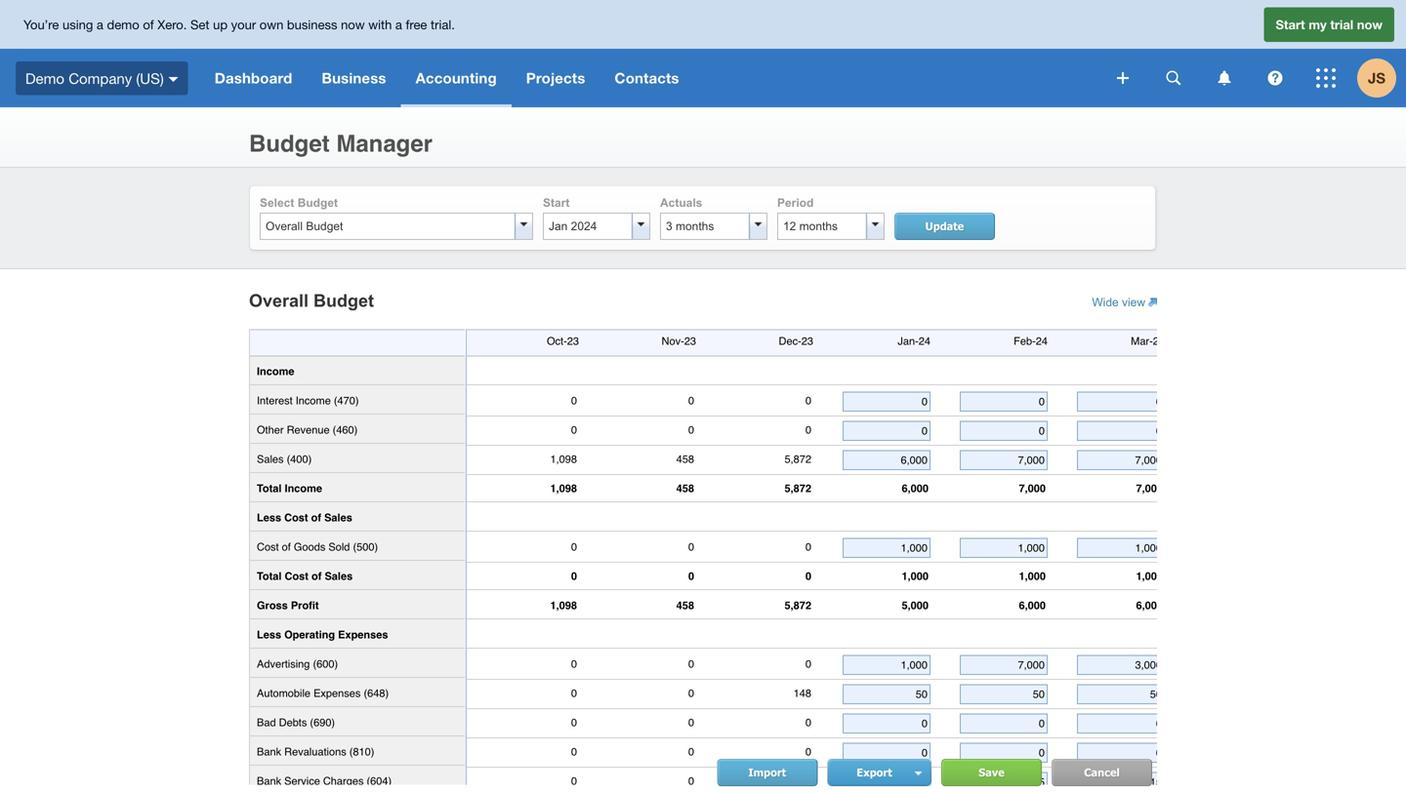 Task type: locate. For each thing, give the bounding box(es) containing it.
export
[[857, 766, 895, 780]]

2 total from the top
[[257, 571, 282, 583]]

xero.
[[157, 17, 187, 32]]

1 vertical spatial budget
[[297, 196, 338, 209]]

start inside banner
[[1276, 17, 1305, 32]]

sales left (400) on the bottom
[[257, 453, 284, 466]]

less
[[257, 512, 281, 524], [257, 629, 281, 641]]

debts
[[279, 717, 307, 729]]

start for start my trial now
[[1276, 17, 1305, 32]]

mar-24
[[1131, 335, 1165, 347]]

2 24 from the left
[[1036, 335, 1048, 347]]

1 23 from the left
[[567, 335, 579, 347]]

1 vertical spatial 1,098
[[550, 483, 577, 495]]

overall budget
[[249, 291, 374, 311]]

2 bank from the top
[[257, 776, 281, 788]]

1 vertical spatial expenses
[[314, 688, 361, 700]]

cost for total
[[285, 571, 309, 583]]

2 horizontal spatial 24
[[1153, 335, 1165, 347]]

expenses up (600)
[[338, 629, 388, 641]]

1 1,000 from the left
[[902, 571, 929, 583]]

contacts button
[[600, 49, 694, 107]]

1 vertical spatial start
[[543, 196, 570, 209]]

expenses down (600)
[[314, 688, 361, 700]]

0 vertical spatial income
[[257, 365, 294, 378]]

sales for less cost of sales
[[324, 512, 352, 524]]

banner
[[0, 0, 1406, 107]]

0 vertical spatial start
[[1276, 17, 1305, 32]]

budget right select
[[297, 196, 338, 209]]

jan-24
[[898, 335, 931, 347]]

2 7,000 from the left
[[1136, 483, 1163, 495]]

income up interest
[[257, 365, 294, 378]]

1 vertical spatial 458
[[676, 483, 694, 495]]

nov-
[[662, 335, 684, 347]]

0 horizontal spatial start
[[543, 196, 570, 209]]

7,000
[[1019, 483, 1046, 495], [1136, 483, 1163, 495]]

cost
[[284, 512, 308, 524], [257, 541, 279, 553], [285, 571, 309, 583]]

expenses
[[338, 629, 388, 641], [314, 688, 361, 700]]

bank for bank revaluations (810)
[[257, 746, 281, 758]]

cost up profit
[[285, 571, 309, 583]]

mar-
[[1131, 335, 1153, 347]]

24 for feb-
[[1036, 335, 1048, 347]]

2 458 from the top
[[676, 483, 694, 495]]

my
[[1309, 17, 1327, 32]]

total for total income
[[257, 483, 282, 495]]

0 vertical spatial sales
[[257, 453, 284, 466]]

(648)
[[364, 688, 389, 700]]

1 vertical spatial total
[[257, 571, 282, 583]]

a
[[97, 17, 103, 32], [395, 17, 402, 32]]

bank down "bad"
[[257, 746, 281, 758]]

1 less from the top
[[257, 512, 281, 524]]

now
[[341, 17, 365, 32], [1357, 17, 1383, 32]]

0 horizontal spatial now
[[341, 17, 365, 32]]

3 458 from the top
[[676, 600, 694, 612]]

profit
[[291, 600, 319, 612]]

2 vertical spatial income
[[285, 483, 322, 495]]

3 1,000 from the left
[[1136, 571, 1163, 583]]

0 horizontal spatial 1,000
[[902, 571, 929, 583]]

sales
[[257, 453, 284, 466], [324, 512, 352, 524], [325, 571, 353, 583]]

budget right overall
[[313, 291, 374, 311]]

using
[[62, 17, 93, 32]]

2 horizontal spatial 6,000
[[1136, 600, 1163, 612]]

2 vertical spatial 1,098
[[550, 600, 577, 612]]

income for interest income (470)
[[296, 395, 331, 407]]

458
[[676, 453, 694, 466], [676, 483, 694, 495], [676, 600, 694, 612]]

sales down sold
[[325, 571, 353, 583]]

2 a from the left
[[395, 17, 402, 32]]

(810)
[[349, 746, 374, 758]]

0 horizontal spatial 24
[[919, 335, 931, 347]]

now right trial on the top of the page
[[1357, 17, 1383, 32]]

a right using
[[97, 17, 103, 32]]

2 horizontal spatial 23
[[801, 335, 813, 347]]

less down total income
[[257, 512, 281, 524]]

1,000
[[902, 571, 929, 583], [1019, 571, 1046, 583], [1136, 571, 1163, 583]]

0 vertical spatial 1,098
[[550, 453, 577, 466]]

budget for select
[[297, 196, 338, 209]]

3 1,098 from the top
[[550, 600, 577, 612]]

sales for total cost of sales
[[325, 571, 353, 583]]

bank revaluations (810)
[[257, 746, 374, 758]]

automobile
[[257, 688, 311, 700]]

svg image
[[1166, 71, 1181, 85], [169, 77, 178, 82]]

1,098 for 6,000
[[550, 483, 577, 495]]

bad
[[257, 717, 276, 729]]

cancel link
[[1052, 760, 1152, 787]]

6,000
[[902, 483, 929, 495], [1019, 600, 1046, 612], [1136, 600, 1163, 612]]

cost down total income
[[284, 512, 308, 524]]

1 horizontal spatial 7,000
[[1136, 483, 1163, 495]]

select
[[260, 196, 294, 209]]

cost of goods sold (500)
[[257, 541, 378, 553]]

total down sales (400)
[[257, 483, 282, 495]]

1 bank from the top
[[257, 746, 281, 758]]

1 vertical spatial bank
[[257, 776, 281, 788]]

1 horizontal spatial start
[[1276, 17, 1305, 32]]

contacts
[[615, 69, 679, 87]]

1 vertical spatial cost
[[257, 541, 279, 553]]

(us)
[[136, 70, 164, 87]]

total up gross
[[257, 571, 282, 583]]

0 vertical spatial total
[[257, 483, 282, 495]]

charges
[[323, 776, 364, 788]]

2 less from the top
[[257, 629, 281, 641]]

accounting button
[[401, 49, 511, 107]]

1 horizontal spatial 24
[[1036, 335, 1048, 347]]

0 vertical spatial cost
[[284, 512, 308, 524]]

0 vertical spatial 458
[[676, 453, 694, 466]]

0 horizontal spatial a
[[97, 17, 103, 32]]

less operating expenses
[[257, 629, 388, 641]]

0 horizontal spatial 7,000
[[1019, 483, 1046, 495]]

1 horizontal spatial now
[[1357, 17, 1383, 32]]

2 vertical spatial sales
[[325, 571, 353, 583]]

5,872
[[785, 453, 811, 466], [785, 483, 811, 495], [785, 600, 811, 612]]

save
[[979, 766, 1004, 780]]

your
[[231, 17, 256, 32]]

None field
[[846, 396, 928, 408], [963, 396, 1045, 408], [1080, 396, 1162, 408], [846, 425, 928, 437], [963, 425, 1045, 437], [1080, 425, 1162, 437], [846, 454, 928, 467], [963, 454, 1045, 467], [1080, 454, 1162, 467], [846, 542, 928, 554], [963, 542, 1045, 554], [1080, 542, 1162, 554], [846, 659, 928, 672], [963, 659, 1045, 672], [1080, 659, 1162, 672], [846, 689, 928, 701], [963, 689, 1045, 701], [1080, 689, 1162, 701], [846, 718, 928, 730], [963, 718, 1045, 730], [1080, 718, 1162, 730], [846, 747, 928, 759], [963, 747, 1045, 759], [1080, 747, 1162, 759], [846, 777, 928, 789], [963, 777, 1045, 789], [1080, 777, 1162, 789], [846, 396, 928, 408], [963, 396, 1045, 408], [1080, 396, 1162, 408], [846, 425, 928, 437], [963, 425, 1045, 437], [1080, 425, 1162, 437], [846, 454, 928, 467], [963, 454, 1045, 467], [1080, 454, 1162, 467], [846, 542, 928, 554], [963, 542, 1045, 554], [1080, 542, 1162, 554], [846, 659, 928, 672], [963, 659, 1045, 672], [1080, 659, 1162, 672], [846, 689, 928, 701], [963, 689, 1045, 701], [1080, 689, 1162, 701], [846, 718, 928, 730], [963, 718, 1045, 730], [1080, 718, 1162, 730], [846, 747, 928, 759], [963, 747, 1045, 759], [1080, 747, 1162, 759], [846, 777, 928, 789], [963, 777, 1045, 789], [1080, 777, 1162, 789]]

0 horizontal spatial svg image
[[169, 77, 178, 82]]

bank left the service
[[257, 776, 281, 788]]

3 23 from the left
[[801, 335, 813, 347]]

(604)
[[367, 776, 392, 788]]

budget for overall
[[313, 291, 374, 311]]

2 vertical spatial 5,872
[[785, 600, 811, 612]]

2 5,872 from the top
[[785, 483, 811, 495]]

1 horizontal spatial a
[[395, 17, 402, 32]]

start my trial now
[[1276, 17, 1383, 32]]

bank
[[257, 746, 281, 758], [257, 776, 281, 788]]

budget up select budget
[[249, 130, 330, 157]]

update link
[[894, 213, 995, 240]]

3 5,872 from the top
[[785, 600, 811, 612]]

start for start
[[543, 196, 570, 209]]

2 horizontal spatial 1,000
[[1136, 571, 1163, 583]]

5,872 for 6,000
[[785, 483, 811, 495]]

sales up sold
[[324, 512, 352, 524]]

interest
[[257, 395, 293, 407]]

js
[[1368, 69, 1386, 87]]

0 horizontal spatial 23
[[567, 335, 579, 347]]

cost left goods
[[257, 541, 279, 553]]

less down gross
[[257, 629, 281, 641]]

1 vertical spatial 5,872
[[785, 483, 811, 495]]

projects button
[[511, 49, 600, 107]]

income
[[257, 365, 294, 378], [296, 395, 331, 407], [285, 483, 322, 495]]

save link
[[941, 760, 1042, 787]]

0 vertical spatial less
[[257, 512, 281, 524]]

1 vertical spatial less
[[257, 629, 281, 641]]

None text field
[[544, 214, 632, 239]]

3 24 from the left
[[1153, 335, 1165, 347]]

income up less cost of sales at left bottom
[[285, 483, 322, 495]]

with
[[368, 17, 392, 32]]

revaluations
[[284, 746, 346, 758]]

0 vertical spatial 5,872
[[785, 453, 811, 466]]

other revenue (460)
[[257, 424, 358, 436]]

0 vertical spatial bank
[[257, 746, 281, 758]]

of
[[143, 17, 154, 32], [311, 512, 321, 524], [282, 541, 291, 553], [311, 571, 322, 583]]

own
[[260, 17, 283, 32]]

24
[[919, 335, 931, 347], [1036, 335, 1048, 347], [1153, 335, 1165, 347]]

2 23 from the left
[[684, 335, 696, 347]]

23 for dec-
[[801, 335, 813, 347]]

other
[[257, 424, 284, 436]]

1 horizontal spatial 23
[[684, 335, 696, 347]]

import link
[[717, 760, 818, 787]]

1 vertical spatial sales
[[324, 512, 352, 524]]

up
[[213, 17, 228, 32]]

feb-
[[1014, 335, 1036, 347]]

1 horizontal spatial 6,000
[[1019, 600, 1046, 612]]

dec-
[[779, 335, 801, 347]]

start
[[1276, 17, 1305, 32], [543, 196, 570, 209]]

1 458 from the top
[[676, 453, 694, 466]]

business
[[322, 69, 386, 87]]

1 horizontal spatial 1,000
[[1019, 571, 1046, 583]]

5,872 for 5,000
[[785, 600, 811, 612]]

2 vertical spatial cost
[[285, 571, 309, 583]]

sales (400)
[[257, 453, 312, 466]]

a left free
[[395, 17, 402, 32]]

1 total from the top
[[257, 483, 282, 495]]

select budget
[[260, 196, 338, 209]]

you're using a demo of xero. set up your own business now with a free trial.
[[23, 17, 455, 32]]

2 1,098 from the top
[[550, 483, 577, 495]]

advertising (600)
[[257, 658, 338, 671]]

bank for bank service charges (604)
[[257, 776, 281, 788]]

2 vertical spatial 458
[[676, 600, 694, 612]]

1 vertical spatial income
[[296, 395, 331, 407]]

0 vertical spatial budget
[[249, 130, 330, 157]]

import
[[748, 766, 786, 780]]

svg image
[[1316, 68, 1336, 88], [1218, 71, 1231, 85], [1268, 71, 1282, 85], [1117, 72, 1129, 84]]

income up revenue
[[296, 395, 331, 407]]

1 24 from the left
[[919, 335, 931, 347]]

1,098 for 5,000
[[550, 600, 577, 612]]

2 vertical spatial budget
[[313, 291, 374, 311]]

None text field
[[261, 214, 515, 239], [661, 214, 749, 239], [778, 214, 866, 239], [261, 214, 515, 239], [661, 214, 749, 239], [778, 214, 866, 239]]

now left with
[[341, 17, 365, 32]]

js button
[[1357, 49, 1406, 107]]



Task type: vqa. For each thing, say whether or not it's contained in the screenshot.


Task type: describe. For each thing, give the bounding box(es) containing it.
2 1,000 from the left
[[1019, 571, 1046, 583]]

less cost of sales
[[257, 512, 352, 524]]

458 for 6,000
[[676, 483, 694, 495]]

458 for 5,000
[[676, 600, 694, 612]]

oct-23
[[547, 335, 579, 347]]

(470)
[[334, 395, 359, 407]]

of left goods
[[282, 541, 291, 553]]

demo
[[107, 17, 139, 32]]

less for less cost of sales
[[257, 512, 281, 524]]

15
[[799, 776, 811, 788]]

0 vertical spatial expenses
[[338, 629, 388, 641]]

total cost of sales
[[257, 571, 353, 583]]

total for total cost of sales
[[257, 571, 282, 583]]

1 1,098 from the top
[[550, 453, 577, 466]]

accounting
[[416, 69, 497, 87]]

nov-23
[[662, 335, 696, 347]]

update
[[925, 220, 964, 233]]

of up the cost of goods sold (500)
[[311, 512, 321, 524]]

(460)
[[333, 424, 358, 436]]

jan-
[[898, 335, 919, 347]]

demo company (us) button
[[0, 49, 200, 107]]

svg image inside demo company (us) popup button
[[169, 77, 178, 82]]

operating
[[284, 629, 335, 641]]

free
[[406, 17, 427, 32]]

projects
[[526, 69, 585, 87]]

demo company (us)
[[25, 70, 164, 87]]

overall
[[249, 291, 309, 311]]

feb-24
[[1014, 335, 1048, 347]]

gross
[[257, 600, 288, 612]]

(400)
[[287, 453, 312, 466]]

less for less operating expenses
[[257, 629, 281, 641]]

advertising
[[257, 658, 310, 671]]

set
[[190, 17, 209, 32]]

5,000
[[902, 600, 929, 612]]

of down the cost of goods sold (500)
[[311, 571, 322, 583]]

1 5,872 from the top
[[785, 453, 811, 466]]

period
[[777, 196, 814, 209]]

demo
[[25, 70, 64, 87]]

1 horizontal spatial svg image
[[1166, 71, 1181, 85]]

(500)
[[353, 541, 378, 553]]

1 7,000 from the left
[[1019, 483, 1046, 495]]

24 for jan-
[[919, 335, 931, 347]]

1 a from the left
[[97, 17, 103, 32]]

goods
[[294, 541, 325, 553]]

23 for oct-
[[567, 335, 579, 347]]

budget manager
[[249, 130, 433, 157]]

dashboard
[[215, 69, 292, 87]]

revenue
[[287, 424, 330, 436]]

company
[[69, 70, 132, 87]]

2 now from the left
[[1357, 17, 1383, 32]]

0 horizontal spatial 6,000
[[902, 483, 929, 495]]

dec-23
[[779, 335, 813, 347]]

dashboard link
[[200, 49, 307, 107]]

cancel
[[1084, 766, 1120, 780]]

148
[[793, 688, 811, 700]]

cost for less
[[284, 512, 308, 524]]

trial
[[1330, 17, 1353, 32]]

service
[[284, 776, 320, 788]]

sold
[[328, 541, 350, 553]]

actuals
[[660, 196, 702, 209]]

automobile expenses (648)
[[257, 688, 389, 700]]

1 now from the left
[[341, 17, 365, 32]]

23 for nov-
[[684, 335, 696, 347]]

interest income (470)
[[257, 395, 359, 407]]

manager
[[336, 130, 433, 157]]

bank service charges (604)
[[257, 776, 392, 788]]

oct-
[[547, 335, 567, 347]]

business
[[287, 17, 337, 32]]

you're
[[23, 17, 59, 32]]

(690)
[[310, 717, 335, 729]]

of left xero.
[[143, 17, 154, 32]]

bad debts (690)
[[257, 717, 335, 729]]

24 for mar-
[[1153, 335, 1165, 347]]

banner containing dashboard
[[0, 0, 1406, 107]]

income for total income
[[285, 483, 322, 495]]

business button
[[307, 49, 401, 107]]

trial.
[[431, 17, 455, 32]]

gross profit
[[257, 600, 319, 612]]

total income
[[257, 483, 322, 495]]

(600)
[[313, 658, 338, 671]]



